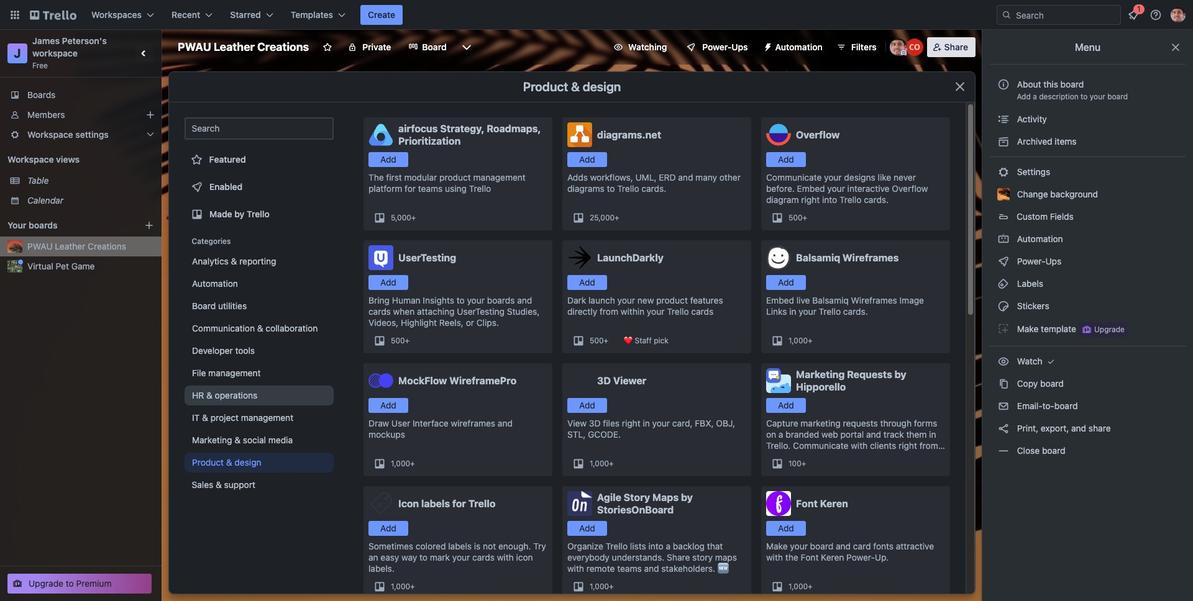 Task type: vqa. For each thing, say whether or not it's contained in the screenshot.


Task type: locate. For each thing, give the bounding box(es) containing it.
add up sometimes
[[381, 524, 397, 534]]

a for about this board add a description to your board
[[1034, 92, 1038, 101]]

0 vertical spatial power-
[[703, 42, 732, 52]]

0 horizontal spatial upgrade
[[29, 579, 63, 589]]

0 vertical spatial workspace
[[27, 129, 73, 140]]

remote
[[587, 564, 615, 575]]

+ down live
[[808, 336, 813, 346]]

a right on
[[779, 430, 784, 440]]

developer tools
[[192, 346, 255, 356]]

it
[[192, 413, 200, 423]]

500 for usertesting
[[391, 336, 405, 346]]

0 vertical spatial product & design
[[523, 80, 621, 94]]

1 horizontal spatial leather
[[214, 40, 255, 53]]

1,000 down labels.
[[391, 583, 410, 592]]

0 horizontal spatial design
[[235, 458, 262, 468]]

sm image inside labels link
[[998, 278, 1010, 290]]

0 horizontal spatial power-ups
[[703, 42, 748, 52]]

add button up the dark
[[568, 275, 608, 290]]

add for diagrams.net
[[580, 154, 596, 165]]

+ down way
[[410, 583, 415, 592]]

workspace
[[27, 129, 73, 140], [7, 154, 54, 165]]

0 horizontal spatial james peterson (jamespeterson93) image
[[890, 39, 908, 56]]

0 horizontal spatial 500 +
[[391, 336, 410, 346]]

filters
[[852, 42, 877, 52]]

1,000 for 3d viewer
[[590, 460, 609, 469]]

product
[[440, 172, 471, 183], [657, 295, 688, 306]]

0 horizontal spatial creations
[[88, 241, 126, 252]]

1 vertical spatial into
[[649, 542, 664, 552]]

this
[[1044, 79, 1059, 90]]

capture
[[767, 418, 799, 429]]

add button for balsamiq wireframes
[[767, 275, 806, 290]]

your inside view 3d files right in your card, fbx, obj, stl, gcode.
[[653, 418, 670, 429]]

sm image inside the watch link
[[998, 356, 1010, 368]]

sm image for automation
[[998, 233, 1010, 246]]

share right christina overa (christinaovera) image
[[945, 42, 969, 52]]

sm image for archived items
[[998, 136, 1010, 148]]

a left the backlog
[[666, 542, 671, 552]]

sm image inside power-ups link
[[998, 256, 1010, 268]]

add button up first
[[369, 152, 409, 167]]

trello right using
[[469, 183, 491, 194]]

+ down the 'make your board and card fonts attractive with the font keren power-up.' at the right of page
[[808, 583, 813, 592]]

1 horizontal spatial james peterson (jamespeterson93) image
[[1172, 7, 1186, 22]]

cards inside dark launch your new product features directly from within your trello cards
[[692, 307, 714, 317]]

1,000 down gcode.
[[590, 460, 609, 469]]

& for "product & design" link at the bottom of the page
[[226, 458, 232, 468]]

fbx,
[[695, 418, 714, 429]]

a for organize trello lists into a backlog that everybody understands. share story maps with remote teams and stakeholders. 🆕
[[666, 542, 671, 552]]

1 vertical spatial design
[[235, 458, 262, 468]]

workspace views
[[7, 154, 80, 165]]

0 vertical spatial labels
[[422, 499, 450, 510]]

add button up adds
[[568, 152, 608, 167]]

hr
[[192, 391, 204, 401]]

to down workflows,
[[607, 183, 615, 194]]

upgrade for upgrade to premium
[[29, 579, 63, 589]]

them
[[907, 430, 927, 440]]

cards. down interactive
[[864, 195, 889, 205]]

wireframes inside embed live balsamiq wireframes image links in your trello cards.
[[852, 295, 898, 306]]

members
[[27, 109, 65, 120]]

cards down features
[[692, 307, 714, 317]]

keren up the 'make your board and card fonts attractive with the font keren power-up.' at the right of page
[[821, 499, 849, 510]]

to-
[[1043, 401, 1055, 412]]

product
[[523, 80, 569, 94], [192, 458, 224, 468]]

sm image for settings
[[998, 166, 1010, 178]]

+ for font keren
[[808, 583, 813, 592]]

overflow inside the communicate your designs like never before. embed your interactive overflow diagram right into trello cards.
[[892, 183, 929, 194]]

sm image for print, export, and share
[[998, 423, 1010, 435]]

& inside marketing & social media link
[[235, 435, 241, 446]]

1 horizontal spatial pwau
[[178, 40, 211, 53]]

change
[[1018, 189, 1049, 200]]

board link
[[401, 37, 454, 57]]

1 vertical spatial right
[[622, 418, 641, 429]]

0 horizontal spatial product
[[192, 458, 224, 468]]

sm image
[[758, 37, 776, 55], [998, 136, 1010, 148], [998, 166, 1010, 178], [998, 256, 1010, 268], [998, 278, 1010, 290], [998, 323, 1010, 335], [998, 356, 1010, 368], [998, 423, 1010, 435], [998, 445, 1010, 458]]

+ up icon
[[410, 460, 415, 469]]

1 horizontal spatial automation
[[776, 42, 823, 52]]

made
[[210, 209, 232, 220]]

premium
[[76, 579, 112, 589]]

cards down not
[[473, 553, 495, 563]]

upgrade down stickers link
[[1095, 325, 1125, 335]]

pwau leather creations link
[[27, 241, 154, 253]]

0 horizontal spatial 500
[[391, 336, 405, 346]]

share inside button
[[945, 42, 969, 52]]

0 horizontal spatial pwau
[[27, 241, 53, 252]]

james peterson (jamespeterson93) image inside primary element
[[1172, 7, 1186, 22]]

🆕
[[718, 564, 729, 575]]

sm image for activity
[[998, 113, 1010, 126]]

communication & collaboration link
[[185, 319, 334, 339]]

0 vertical spatial automation
[[776, 42, 823, 52]]

add up the view
[[580, 400, 596, 411]]

1 vertical spatial marketing
[[192, 435, 232, 446]]

sm image for power-ups
[[998, 256, 1010, 268]]

sm image inside copy board link
[[998, 378, 1010, 391]]

500
[[789, 213, 803, 223], [391, 336, 405, 346], [590, 336, 604, 346]]

0 vertical spatial into
[[823, 195, 838, 205]]

1 horizontal spatial automation link
[[991, 229, 1186, 249]]

in down forms
[[930, 430, 937, 440]]

by right "maps"
[[681, 492, 693, 504]]

with inside organize trello lists into a backlog that everybody understands. share story maps with remote teams and stakeholders. 🆕
[[568, 564, 585, 575]]

templates
[[291, 9, 333, 20]]

2 horizontal spatial by
[[895, 369, 907, 381]]

keren
[[821, 499, 849, 510], [822, 553, 845, 563]]

launch
[[589, 295, 615, 306]]

teams
[[418, 183, 443, 194], [618, 564, 642, 575]]

power-ups button
[[678, 37, 756, 57]]

table
[[27, 175, 49, 186]]

marketing for marketing requests by hipporello
[[797, 369, 845, 381]]

font inside the 'make your board and card fonts attractive with the font keren power-up.'
[[801, 553, 819, 563]]

0 horizontal spatial product & design
[[192, 458, 262, 468]]

a inside organize trello lists into a backlog that everybody understands. share story maps with remote teams and stakeholders. 🆕
[[666, 542, 671, 552]]

0 vertical spatial for
[[405, 183, 416, 194]]

0 vertical spatial pwau
[[178, 40, 211, 53]]

1 horizontal spatial marketing
[[797, 369, 845, 381]]

agile story maps by storiesonboard
[[598, 492, 693, 516]]

0 horizontal spatial leather
[[55, 241, 85, 252]]

marketing inside marketing requests by hipporello
[[797, 369, 845, 381]]

2 horizontal spatial a
[[1034, 92, 1038, 101]]

and inside bring human insights to your boards and cards when attaching usertesting studies, videos, highlight reels, or clips.
[[518, 295, 532, 306]]

usertesting up insights
[[399, 252, 456, 264]]

to down "colored"
[[420, 553, 428, 563]]

make for make your board and card fonts attractive with the font keren power-up.
[[767, 542, 788, 552]]

pwau leather creations down starred at left top
[[178, 40, 309, 53]]

1 horizontal spatial upgrade
[[1095, 325, 1125, 335]]

workspace inside "popup button"
[[27, 129, 73, 140]]

1 vertical spatial upgrade
[[29, 579, 63, 589]]

by inside made by trello link
[[235, 209, 245, 220]]

0 horizontal spatial teams
[[418, 183, 443, 194]]

1,000 down the
[[789, 583, 808, 592]]

activity
[[1015, 114, 1048, 124]]

add button for usertesting
[[369, 275, 409, 290]]

add button up the
[[767, 522, 806, 537]]

usertesting inside bring human insights to your boards and cards when attaching usertesting studies, videos, highlight reels, or clips.
[[457, 307, 505, 317]]

dark launch your new product features directly from within your trello cards
[[568, 295, 724, 317]]

upgrade left the premium
[[29, 579, 63, 589]]

trello down interactive
[[840, 195, 862, 205]]

& for the "sales & support" link
[[216, 480, 222, 491]]

add for overflow
[[779, 154, 795, 165]]

email-to-board link
[[991, 397, 1186, 417]]

add button up before.
[[767, 152, 806, 167]]

power- inside "button"
[[703, 42, 732, 52]]

board left customize views icon
[[422, 42, 447, 52]]

1 vertical spatial embed
[[767, 295, 795, 306]]

1,000 down remote
[[590, 583, 609, 592]]

sm image inside 'archived items' link
[[998, 136, 1010, 148]]

labels left is
[[448, 542, 472, 552]]

automation link up power-ups link at the right top
[[991, 229, 1186, 249]]

capture marketing requests through forms on a branded web portal and track them in trello. communicate with clients right from trello.
[[767, 418, 939, 463]]

board utilities
[[192, 301, 247, 312]]

add down about
[[1018, 92, 1032, 101]]

creations down templates
[[257, 40, 309, 53]]

3d inside view 3d files right in your card, fbx, obj, stl, gcode.
[[589, 418, 601, 429]]

strategy,
[[440, 123, 485, 134]]

board for board
[[422, 42, 447, 52]]

with inside sometimes colored labels is not enough. try an easy way to mark your cards with icon labels.
[[497, 553, 514, 563]]

25,000
[[590, 213, 615, 223]]

0 vertical spatial right
[[802, 195, 820, 205]]

0 horizontal spatial from
[[600, 307, 619, 317]]

sm image inside stickers link
[[998, 300, 1010, 313]]

labels right icon
[[422, 499, 450, 510]]

workspace settings
[[27, 129, 109, 140]]

add up the organize
[[580, 524, 596, 534]]

product right new
[[657, 295, 688, 306]]

and right the wireframes
[[498, 418, 513, 429]]

your inside bring human insights to your boards and cards when attaching usertesting studies, videos, highlight reels, or clips.
[[467, 295, 485, 306]]

& inside it & project management link
[[202, 413, 208, 423]]

1 horizontal spatial power-
[[847, 553, 875, 563]]

1 vertical spatial leather
[[55, 241, 85, 252]]

0 vertical spatial usertesting
[[399, 252, 456, 264]]

& inside analytics & reporting link
[[231, 256, 237, 267]]

change background
[[1015, 189, 1099, 200]]

in right "links"
[[790, 307, 797, 317]]

1 vertical spatial workspace
[[7, 154, 54, 165]]

pwau leather creations inside pwau leather creations text box
[[178, 40, 309, 53]]

pwau leather creations inside pwau leather creations 'link'
[[27, 241, 126, 252]]

sm image inside the watch link
[[1046, 356, 1058, 368]]

print,
[[1018, 423, 1039, 434]]

+ for diagrams.net
[[615, 213, 620, 223]]

add up the
[[779, 524, 795, 534]]

1,000 + for agile story maps by storiesonboard
[[590, 583, 614, 592]]

diagrams
[[568, 183, 605, 194]]

& inside "product & design" link
[[226, 458, 232, 468]]

from inside capture marketing requests through forms on a branded web portal and track them in trello. communicate with clients right from trello.
[[920, 441, 939, 451]]

right right the files
[[622, 418, 641, 429]]

1 horizontal spatial design
[[583, 80, 621, 94]]

usertesting up clips.
[[457, 307, 505, 317]]

your up or on the bottom of page
[[467, 295, 485, 306]]

it & project management
[[192, 413, 294, 423]]

1 horizontal spatial creations
[[257, 40, 309, 53]]

in inside capture marketing requests through forms on a branded web portal and track them in trello. communicate with clients right from trello.
[[930, 430, 937, 440]]

sm image for close board
[[998, 445, 1010, 458]]

leather down starred at left top
[[214, 40, 255, 53]]

0 vertical spatial creations
[[257, 40, 309, 53]]

and inside the 'make your board and card fonts attractive with the font keren power-up.'
[[836, 542, 851, 552]]

by right requests
[[895, 369, 907, 381]]

0 horizontal spatial make
[[767, 542, 788, 552]]

0 horizontal spatial marketing
[[192, 435, 232, 446]]

0 vertical spatial keren
[[821, 499, 849, 510]]

0 vertical spatial 3d
[[598, 376, 611, 387]]

board down "export,"
[[1043, 446, 1066, 456]]

game
[[71, 261, 95, 272]]

archived
[[1018, 136, 1053, 147]]

developer
[[192, 346, 233, 356]]

overflow down never
[[892, 183, 929, 194]]

power- inside the 'make your board and card fonts attractive with the font keren power-up.'
[[847, 553, 875, 563]]

for
[[405, 183, 416, 194], [453, 499, 466, 510]]

add up first
[[381, 154, 397, 165]]

cards down bring
[[369, 307, 391, 317]]

+ for icon labels for trello
[[410, 583, 415, 592]]

product inside dark launch your new product features directly from within your trello cards
[[657, 295, 688, 306]]

and left the card
[[836, 542, 851, 552]]

gcode.
[[588, 430, 621, 440]]

back to home image
[[30, 5, 76, 25]]

way
[[402, 553, 417, 563]]

before.
[[767, 183, 795, 194]]

add up bring
[[381, 277, 397, 288]]

add button up the view
[[568, 399, 608, 414]]

interface
[[413, 418, 449, 429]]

teams inside the first modular product management platform for teams using trello
[[418, 183, 443, 194]]

james peterson (jamespeterson93) image
[[1172, 7, 1186, 22], [890, 39, 908, 56]]

1 vertical spatial pwau
[[27, 241, 53, 252]]

boards inside bring human insights to your boards and cards when attaching usertesting studies, videos, highlight reels, or clips.
[[487, 295, 515, 306]]

branded
[[786, 430, 820, 440]]

sm image inside close board "link"
[[998, 445, 1010, 458]]

1 vertical spatial from
[[920, 441, 939, 451]]

marketing up the hipporello
[[797, 369, 845, 381]]

500 down videos,
[[391, 336, 405, 346]]

your down designs on the right top of page
[[828, 183, 846, 194]]

marketing for marketing & social media
[[192, 435, 232, 446]]

with down enough.
[[497, 553, 514, 563]]

add up capture
[[779, 400, 795, 411]]

1 vertical spatial board
[[192, 301, 216, 312]]

forms
[[915, 418, 938, 429]]

embed inside the communicate your designs like never before. embed your interactive overflow diagram right into trello cards.
[[798, 183, 826, 194]]

mockups
[[369, 430, 405, 440]]

stickers link
[[991, 297, 1186, 317]]

communicate up before.
[[767, 172, 822, 183]]

0 vertical spatial share
[[945, 42, 969, 52]]

labels
[[422, 499, 450, 510], [448, 542, 472, 552]]

for down modular
[[405, 183, 416, 194]]

share button
[[928, 37, 976, 57]]

automation down custom fields
[[1015, 234, 1064, 244]]

into right diagram
[[823, 195, 838, 205]]

+ for usertesting
[[405, 336, 410, 346]]

2 trello. from the top
[[767, 452, 791, 463]]

communicate
[[767, 172, 822, 183], [793, 441, 849, 451]]

add button up bring
[[369, 275, 409, 290]]

1 horizontal spatial right
[[802, 195, 820, 205]]

1 horizontal spatial in
[[790, 307, 797, 317]]

1 vertical spatial in
[[643, 418, 650, 429]]

attaching
[[417, 307, 455, 317]]

from
[[600, 307, 619, 317], [920, 441, 939, 451]]

cards. inside adds workflows, uml, erd and many other diagrams to trello cards.
[[642, 183, 667, 194]]

add for usertesting
[[381, 277, 397, 288]]

table link
[[27, 175, 154, 187]]

0 horizontal spatial power-
[[703, 42, 732, 52]]

2 horizontal spatial in
[[930, 430, 937, 440]]

product up using
[[440, 172, 471, 183]]

0 vertical spatial pwau leather creations
[[178, 40, 309, 53]]

& for marketing & social media link
[[235, 435, 241, 446]]

1,000 for mockflow wireframepro
[[391, 460, 410, 469]]

0 horizontal spatial board
[[192, 301, 216, 312]]

0 horizontal spatial a
[[666, 542, 671, 552]]

1,000 + down remote
[[590, 583, 614, 592]]

christina overa (christinaovera) image
[[906, 39, 924, 56]]

lists
[[630, 542, 647, 552]]

airfocus
[[399, 123, 438, 134]]

1 vertical spatial trello.
[[767, 452, 791, 463]]

1 vertical spatial a
[[779, 430, 784, 440]]

+ down the communicate your designs like never before. embed your interactive overflow diagram right into trello cards. in the top right of the page
[[803, 213, 808, 223]]

0 horizontal spatial overflow
[[797, 129, 840, 141]]

0 horizontal spatial product
[[440, 172, 471, 183]]

activity link
[[991, 109, 1186, 129]]

boards link
[[0, 85, 162, 105]]

workspace up table
[[7, 154, 54, 165]]

directly
[[568, 307, 598, 317]]

with down portal
[[851, 441, 868, 451]]

create button
[[361, 5, 403, 25]]

cards
[[369, 307, 391, 317], [692, 307, 714, 317], [473, 553, 495, 563]]

board inside the 'make your board and card fonts attractive with the font keren power-up.'
[[811, 542, 834, 552]]

your right the mark in the bottom of the page
[[453, 553, 470, 563]]

to inside bring human insights to your boards and cards when attaching usertesting studies, videos, highlight reels, or clips.
[[457, 295, 465, 306]]

to up the activity link
[[1081, 92, 1088, 101]]

2 vertical spatial right
[[899, 441, 918, 451]]

0 horizontal spatial in
[[643, 418, 650, 429]]

star or unstar board image
[[323, 42, 333, 52]]

1 horizontal spatial usertesting
[[457, 307, 505, 317]]

upgrade inside button
[[1095, 325, 1125, 335]]

2 vertical spatial automation
[[192, 279, 238, 289]]

balsamiq up live
[[797, 252, 841, 264]]

stl,
[[568, 430, 586, 440]]

with left the
[[767, 553, 784, 563]]

0 vertical spatial management
[[474, 172, 526, 183]]

right inside the communicate your designs like never before. embed your interactive overflow diagram right into trello cards.
[[802, 195, 820, 205]]

1,000 down mockups
[[391, 460, 410, 469]]

add button up the organize
[[568, 522, 608, 537]]

add button up capture
[[767, 399, 806, 414]]

0 vertical spatial embed
[[798, 183, 826, 194]]

0 horizontal spatial right
[[622, 418, 641, 429]]

2 horizontal spatial 500
[[789, 213, 803, 223]]

make your board and card fonts attractive with the font keren power-up.
[[767, 542, 935, 563]]

collaboration
[[266, 323, 318, 334]]

+ for overflow
[[803, 213, 808, 223]]

add button for diagrams.net
[[568, 152, 608, 167]]

sm image inside settings link
[[998, 166, 1010, 178]]

1 horizontal spatial product
[[657, 295, 688, 306]]

font down the 100 +
[[797, 499, 818, 510]]

draw
[[369, 418, 389, 429]]

+ for balsamiq wireframes
[[808, 336, 813, 346]]

add up the draw
[[381, 400, 397, 411]]

1 horizontal spatial from
[[920, 441, 939, 451]]

attractive
[[897, 542, 935, 552]]

sales & support
[[192, 480, 256, 491]]

1 horizontal spatial boards
[[487, 295, 515, 306]]

& inside the "sales & support" link
[[216, 480, 222, 491]]

1 vertical spatial ups
[[1046, 256, 1062, 267]]

500 down diagram
[[789, 213, 803, 223]]

1 vertical spatial 3d
[[589, 418, 601, 429]]

with down everybody
[[568, 564, 585, 575]]

sm image inside the activity link
[[998, 113, 1010, 126]]

1 vertical spatial pwau leather creations
[[27, 241, 126, 252]]

ups inside "button"
[[732, 42, 748, 52]]

share up stakeholders.
[[667, 553, 690, 563]]

trello up pick
[[667, 307, 689, 317]]

your up the
[[791, 542, 808, 552]]

requests
[[844, 418, 878, 429]]

balsamiq
[[797, 252, 841, 264], [813, 295, 849, 306]]

1,000
[[789, 336, 808, 346], [391, 460, 410, 469], [590, 460, 609, 469], [391, 583, 410, 592], [590, 583, 609, 592], [789, 583, 808, 592]]

james
[[32, 35, 60, 46]]

pwau up "virtual"
[[27, 241, 53, 252]]

trello inside organize trello lists into a backlog that everybody understands. share story maps with remote teams and stakeholders. 🆕
[[606, 542, 628, 552]]

from down launch
[[600, 307, 619, 317]]

make up the
[[767, 542, 788, 552]]

automation up the board utilities
[[192, 279, 238, 289]]

1,000 + for font keren
[[789, 583, 813, 592]]

sm image inside "email-to-board" link
[[998, 400, 1010, 413]]

1 vertical spatial balsamiq
[[813, 295, 849, 306]]

from down them
[[920, 441, 939, 451]]

1,000 + for balsamiq wireframes
[[789, 336, 813, 346]]

labels
[[1015, 279, 1044, 289]]

add for launchdarkly
[[580, 277, 596, 288]]

recent
[[172, 9, 200, 20]]

0 horizontal spatial ups
[[732, 42, 748, 52]]

0 horizontal spatial for
[[405, 183, 416, 194]]

embed inside embed live balsamiq wireframes image links in your trello cards.
[[767, 295, 795, 306]]

a inside about this board add a description to your board
[[1034, 92, 1038, 101]]

0 vertical spatial make
[[1018, 324, 1039, 334]]

and inside capture marketing requests through forms on a branded web portal and track them in trello. communicate with clients right from trello.
[[867, 430, 882, 440]]

1,000 down live
[[789, 336, 808, 346]]

2 horizontal spatial 500 +
[[789, 213, 808, 223]]

wireframes up embed live balsamiq wireframes image links in your trello cards.
[[843, 252, 899, 264]]

3d up gcode.
[[589, 418, 601, 429]]

sm image for email-to-board
[[998, 400, 1010, 413]]

peterson's
[[62, 35, 107, 46]]

story
[[624, 492, 651, 504]]

1,000 + for mockflow wireframepro
[[391, 460, 415, 469]]

1,000 + down labels.
[[391, 583, 415, 592]]

add up adds
[[580, 154, 596, 165]]

cards.
[[642, 183, 667, 194], [864, 195, 889, 205], [844, 307, 869, 317]]

a
[[1034, 92, 1038, 101], [779, 430, 784, 440], [666, 542, 671, 552]]

0 vertical spatial from
[[600, 307, 619, 317]]

2 vertical spatial by
[[681, 492, 693, 504]]

sm image
[[998, 113, 1010, 126], [998, 233, 1010, 246], [998, 300, 1010, 313], [1046, 356, 1058, 368], [998, 378, 1010, 391], [998, 400, 1010, 413]]

embed live balsamiq wireframes image links in your trello cards.
[[767, 295, 925, 317]]

1,000 for balsamiq wireframes
[[789, 336, 808, 346]]

in right the files
[[643, 418, 650, 429]]

insights
[[423, 295, 455, 306]]

1 horizontal spatial pwau leather creations
[[178, 40, 309, 53]]

1 vertical spatial by
[[895, 369, 907, 381]]

1 horizontal spatial board
[[422, 42, 447, 52]]

0 vertical spatial overflow
[[797, 129, 840, 141]]

1 vertical spatial boards
[[487, 295, 515, 306]]



Task type: describe. For each thing, give the bounding box(es) containing it.
your inside embed live balsamiq wireframes image links in your trello cards.
[[799, 307, 817, 317]]

trello up is
[[469, 499, 496, 510]]

power-ups inside "button"
[[703, 42, 748, 52]]

custom fields
[[1017, 211, 1074, 222]]

0 horizontal spatial boards
[[29, 220, 58, 231]]

labels link
[[991, 274, 1186, 294]]

5,000
[[391, 213, 412, 223]]

add button for mockflow wireframepro
[[369, 399, 409, 414]]

maps
[[653, 492, 679, 504]]

0 vertical spatial product
[[523, 80, 569, 94]]

sm image inside automation button
[[758, 37, 776, 55]]

this member is an admin of this board. image
[[901, 50, 907, 56]]

when
[[393, 307, 415, 317]]

board up description on the right of page
[[1061, 79, 1085, 90]]

james peterson's workspace link
[[32, 35, 109, 58]]

automation button
[[758, 37, 831, 57]]

cards. inside embed live balsamiq wireframes image links in your trello cards.
[[844, 307, 869, 317]]

marketing & social media link
[[185, 431, 334, 451]]

james peterson's workspace free
[[32, 35, 109, 70]]

500 + for overflow
[[789, 213, 808, 223]]

+ for marketing requests by hipporello
[[802, 460, 807, 469]]

by inside marketing requests by hipporello
[[895, 369, 907, 381]]

starred button
[[223, 5, 281, 25]]

communicate inside the communicate your designs like never before. embed your interactive overflow diagram right into trello cards.
[[767, 172, 822, 183]]

is
[[474, 542, 481, 552]]

board utilities link
[[185, 297, 334, 317]]

airfocus strategy, roadmaps, prioritization
[[399, 123, 541, 147]]

backlog
[[673, 542, 705, 552]]

add for airfocus strategy, roadmaps, prioritization
[[381, 154, 397, 165]]

trello inside dark launch your new product features directly from within your trello cards
[[667, 307, 689, 317]]

reels,
[[440, 318, 464, 328]]

from inside dark launch your new product features directly from within your trello cards
[[600, 307, 619, 317]]

close
[[1018, 446, 1040, 456]]

& for it & project management link
[[202, 413, 208, 423]]

communicate inside capture marketing requests through forms on a branded web portal and track them in trello. communicate with clients right from trello.
[[793, 441, 849, 451]]

❤️ staff pick
[[624, 336, 669, 346]]

1,000 for font keren
[[789, 583, 808, 592]]

add button for icon labels for trello
[[369, 522, 409, 537]]

board up print, export, and share
[[1055, 401, 1079, 412]]

within
[[621, 307, 645, 317]]

to left the premium
[[66, 579, 74, 589]]

using
[[445, 183, 467, 194]]

automation inside button
[[776, 42, 823, 52]]

in inside view 3d files right in your card, fbx, obj, stl, gcode.
[[643, 418, 650, 429]]

archived items link
[[991, 132, 1186, 152]]

custom fields button
[[991, 207, 1186, 227]]

1 trello. from the top
[[767, 441, 791, 451]]

with inside capture marketing requests through forms on a branded web portal and track them in trello. communicate with clients right from trello.
[[851, 441, 868, 451]]

1,000 + for 3d viewer
[[590, 460, 614, 469]]

1 horizontal spatial product & design
[[523, 80, 621, 94]]

and inside adds workflows, uml, erd and many other diagrams to trello cards.
[[679, 172, 694, 183]]

right inside capture marketing requests through forms on a branded web portal and track them in trello. communicate with clients right from trello.
[[899, 441, 918, 451]]

0 vertical spatial font
[[797, 499, 818, 510]]

make template
[[1015, 324, 1077, 334]]

add for icon labels for trello
[[381, 524, 397, 534]]

wireframepro
[[450, 376, 517, 387]]

watching button
[[606, 37, 675, 57]]

watching
[[629, 42, 667, 52]]

items
[[1055, 136, 1077, 147]]

0 vertical spatial wireframes
[[843, 252, 899, 264]]

to inside about this board add a description to your board
[[1081, 92, 1088, 101]]

virtual pet game
[[27, 261, 95, 272]]

1,000 for agile story maps by storiesonboard
[[590, 583, 609, 592]]

in inside embed live balsamiq wireframes image links in your trello cards.
[[790, 307, 797, 317]]

2 horizontal spatial power-
[[1018, 256, 1046, 267]]

background
[[1051, 189, 1099, 200]]

design inside "product & design" link
[[235, 458, 262, 468]]

add for mockflow wireframepro
[[381, 400, 397, 411]]

creations inside pwau leather creations 'link'
[[88, 241, 126, 252]]

pwau inside pwau leather creations text box
[[178, 40, 211, 53]]

add button for marketing requests by hipporello
[[767, 399, 806, 414]]

and inside print, export, and share link
[[1072, 423, 1087, 434]]

add for marketing requests by hipporello
[[779, 400, 795, 411]]

power-ups link
[[991, 252, 1186, 272]]

add for font keren
[[779, 524, 795, 534]]

product & design inside "product & design" link
[[192, 458, 262, 468]]

copy board
[[1015, 379, 1064, 389]]

launchdarkly
[[598, 252, 664, 264]]

1 horizontal spatial for
[[453, 499, 466, 510]]

virtual
[[27, 261, 53, 272]]

add button for agile story maps by storiesonboard
[[568, 522, 608, 537]]

search image
[[1002, 10, 1012, 20]]

1 vertical spatial automation
[[1015, 234, 1064, 244]]

+ for mockflow wireframepro
[[410, 460, 415, 469]]

add button for font keren
[[767, 522, 806, 537]]

teams inside organize trello lists into a backlog that everybody understands. share story maps with remote teams and stakeholders. 🆕
[[618, 564, 642, 575]]

user
[[392, 418, 411, 429]]

image
[[900, 295, 925, 306]]

and inside organize trello lists into a backlog that everybody understands. share story maps with remote teams and stakeholders. 🆕
[[645, 564, 659, 575]]

1 vertical spatial product
[[192, 458, 224, 468]]

your inside about this board add a description to your board
[[1091, 92, 1106, 101]]

close board
[[1015, 446, 1066, 456]]

categories
[[192, 237, 231, 246]]

0 vertical spatial design
[[583, 80, 621, 94]]

card,
[[673, 418, 693, 429]]

trello inside the first modular product management platform for teams using trello
[[469, 183, 491, 194]]

& for the 'communication & collaboration' link
[[257, 323, 263, 334]]

fields
[[1051, 211, 1074, 222]]

0 horizontal spatial automation
[[192, 279, 238, 289]]

product inside the first modular product management platform for teams using trello
[[440, 172, 471, 183]]

your inside the 'make your board and card fonts attractive with the font keren power-up.'
[[791, 542, 808, 552]]

export,
[[1041, 423, 1070, 434]]

menu
[[1076, 42, 1101, 53]]

templates button
[[283, 5, 353, 25]]

add inside about this board add a description to your board
[[1018, 92, 1032, 101]]

Search text field
[[185, 118, 334, 140]]

500 + for usertesting
[[391, 336, 410, 346]]

1 vertical spatial management
[[208, 368, 261, 379]]

cards inside sometimes colored labels is not enough. try an easy way to mark your cards with icon labels.
[[473, 553, 495, 563]]

1 horizontal spatial 500
[[590, 336, 604, 346]]

a inside capture marketing requests through forms on a branded web portal and track them in trello. communicate with clients right from trello.
[[779, 430, 784, 440]]

icon
[[399, 499, 419, 510]]

your down new
[[647, 307, 665, 317]]

add button for overflow
[[767, 152, 806, 167]]

storiesonboard
[[598, 505, 674, 516]]

workspace navigation collapse icon image
[[136, 45, 153, 62]]

add board image
[[144, 221, 154, 231]]

board for board utilities
[[192, 301, 216, 312]]

custom
[[1017, 211, 1048, 222]]

add for balsamiq wireframes
[[779, 277, 795, 288]]

your up within
[[618, 295, 636, 306]]

share inside organize trello lists into a backlog that everybody understands. share story maps with remote teams and stakeholders. 🆕
[[667, 553, 690, 563]]

to inside adds workflows, uml, erd and many other diagrams to trello cards.
[[607, 183, 615, 194]]

free
[[32, 61, 48, 70]]

workspace for workspace settings
[[27, 129, 73, 140]]

stakeholders.
[[662, 564, 716, 575]]

cards. inside the communicate your designs like never before. embed your interactive overflow diagram right into trello cards.
[[864, 195, 889, 205]]

everybody
[[568, 553, 610, 563]]

0 vertical spatial automation link
[[991, 229, 1186, 249]]

your left designs on the right top of page
[[825, 172, 842, 183]]

marketing
[[801, 418, 841, 429]]

1 horizontal spatial power-ups
[[1015, 256, 1065, 267]]

j
[[14, 46, 21, 60]]

product & design link
[[185, 453, 334, 473]]

for inside the first modular product management platform for teams using trello
[[405, 183, 416, 194]]

file management link
[[185, 364, 334, 384]]

keren inside the 'make your board and card fonts attractive with the font keren power-up.'
[[822, 553, 845, 563]]

& for hr & operations link
[[206, 391, 213, 401]]

cards inside bring human insights to your boards and cards when attaching usertesting studies, videos, highlight reels, or clips.
[[369, 307, 391, 317]]

add for agile story maps by storiesonboard
[[580, 524, 596, 534]]

labels inside sometimes colored labels is not enough. try an easy way to mark your cards with icon labels.
[[448, 542, 472, 552]]

board inside "link"
[[1043, 446, 1066, 456]]

description
[[1040, 92, 1079, 101]]

add button for airfocus strategy, roadmaps, prioritization
[[369, 152, 409, 167]]

add button for launchdarkly
[[568, 275, 608, 290]]

sm image for copy board
[[998, 378, 1010, 391]]

trello down enabled 'link'
[[247, 209, 270, 220]]

workspace for workspace views
[[7, 154, 54, 165]]

right inside view 3d files right in your card, fbx, obj, stl, gcode.
[[622, 418, 641, 429]]

0 horizontal spatial usertesting
[[399, 252, 456, 264]]

upgrade for upgrade
[[1095, 325, 1125, 335]]

2 vertical spatial management
[[241, 413, 294, 423]]

prioritization
[[399, 136, 461, 147]]

web
[[822, 430, 839, 440]]

leather inside 'link'
[[55, 241, 85, 252]]

links
[[767, 307, 788, 317]]

bring human insights to your boards and cards when attaching usertesting studies, videos, highlight reels, or clips.
[[369, 295, 540, 328]]

copy board link
[[991, 374, 1186, 394]]

tools
[[235, 346, 255, 356]]

1 horizontal spatial 500 +
[[590, 336, 609, 346]]

sm image for make template
[[998, 323, 1010, 335]]

+ left ❤️
[[604, 336, 609, 346]]

by inside agile story maps by storiesonboard
[[681, 492, 693, 504]]

balsamiq inside embed live balsamiq wireframes image links in your trello cards.
[[813, 295, 849, 306]]

sm image for watch
[[998, 356, 1010, 368]]

social
[[243, 435, 266, 446]]

hipporello
[[797, 382, 847, 393]]

with inside the 'make your board and card fonts attractive with the font keren power-up.'
[[767, 553, 784, 563]]

customize views image
[[461, 41, 473, 53]]

j link
[[7, 44, 27, 63]]

1,000 for icon labels for trello
[[391, 583, 410, 592]]

agile
[[598, 492, 622, 504]]

0 horizontal spatial automation link
[[185, 274, 334, 294]]

trello inside the communicate your designs like never before. embed your interactive overflow diagram right into trello cards.
[[840, 195, 862, 205]]

print, export, and share link
[[991, 419, 1186, 439]]

add button for 3d viewer
[[568, 399, 608, 414]]

Board name text field
[[172, 37, 315, 57]]

operations
[[215, 391, 258, 401]]

100
[[789, 460, 802, 469]]

adds
[[568, 172, 588, 183]]

not
[[483, 542, 496, 552]]

trello inside adds workflows, uml, erd and many other diagrams to trello cards.
[[618, 183, 640, 194]]

board up to-
[[1041, 379, 1064, 389]]

+ for agile story maps by storiesonboard
[[609, 583, 614, 592]]

1,000 + for icon labels for trello
[[391, 583, 415, 592]]

private button
[[340, 37, 399, 57]]

make for make template
[[1018, 324, 1039, 334]]

1 notification image
[[1127, 7, 1142, 22]]

obj,
[[717, 418, 736, 429]]

management inside the first modular product management platform for teams using trello
[[474, 172, 526, 183]]

designs
[[845, 172, 876, 183]]

mockflow
[[399, 376, 447, 387]]

board up the activity link
[[1108, 92, 1129, 101]]

and inside draw user interface wireframes and mockups
[[498, 418, 513, 429]]

primary element
[[0, 0, 1194, 30]]

pwau inside pwau leather creations 'link'
[[27, 241, 53, 252]]

❤️
[[624, 336, 633, 346]]

about this board add a description to your board
[[1018, 79, 1129, 101]]

modular
[[405, 172, 437, 183]]

+ for airfocus strategy, roadmaps, prioritization
[[412, 213, 416, 223]]

story
[[693, 553, 713, 563]]

0 vertical spatial balsamiq
[[797, 252, 841, 264]]

your boards
[[7, 220, 58, 231]]

viewer
[[614, 376, 647, 387]]

to inside sometimes colored labels is not enough. try an easy way to mark your cards with icon labels.
[[420, 553, 428, 563]]

erd
[[659, 172, 676, 183]]

sm image for stickers
[[998, 300, 1010, 313]]

roadmaps,
[[487, 123, 541, 134]]

archived items
[[1015, 136, 1077, 147]]

open information menu image
[[1150, 9, 1163, 21]]

1 vertical spatial james peterson (jamespeterson93) image
[[890, 39, 908, 56]]

leather inside text box
[[214, 40, 255, 53]]

add for 3d viewer
[[580, 400, 596, 411]]

Search field
[[1012, 6, 1121, 24]]

creations inside pwau leather creations text box
[[257, 40, 309, 53]]

your boards with 2 items element
[[7, 218, 126, 233]]

trello inside embed live balsamiq wireframes image links in your trello cards.
[[819, 307, 841, 317]]

sm image for labels
[[998, 278, 1010, 290]]

workspaces button
[[84, 5, 162, 25]]

into inside organize trello lists into a backlog that everybody understands. share story maps with remote teams and stakeholders. 🆕
[[649, 542, 664, 552]]

balsamiq wireframes
[[797, 252, 899, 264]]

& for analytics & reporting link
[[231, 256, 237, 267]]

view 3d files right in your card, fbx, obj, stl, gcode.
[[568, 418, 736, 440]]

500 for overflow
[[789, 213, 803, 223]]

+ for 3d viewer
[[609, 460, 614, 469]]

into inside the communicate your designs like never before. embed your interactive overflow diagram right into trello cards.
[[823, 195, 838, 205]]

your inside sometimes colored labels is not enough. try an easy way to mark your cards with icon labels.
[[453, 553, 470, 563]]



